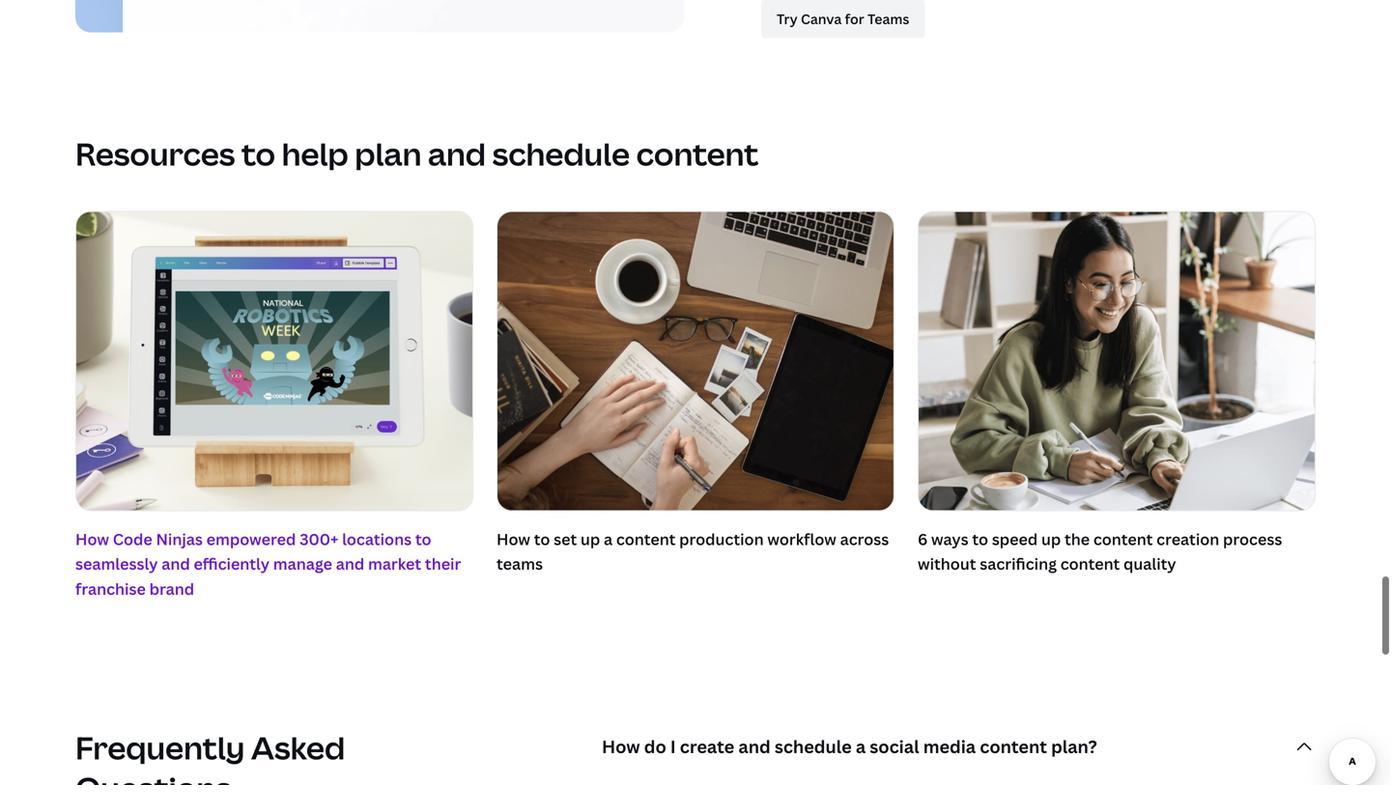 Task type: describe. For each thing, give the bounding box(es) containing it.
ways
[[932, 529, 969, 550]]

how do i create and schedule a social media content plan?
[[602, 735, 1098, 759]]

quality
[[1124, 554, 1177, 575]]

their
[[425, 554, 461, 575]]

market
[[368, 554, 421, 575]]

content inside "how to set up a content production workflow across teams"
[[616, 529, 676, 550]]

speed
[[992, 529, 1038, 550]]

how code ninjas empowered 300+ locations to seamlessly and efficiently manage and market their franchise brand
[[75, 529, 461, 599]]

efficiently
[[194, 554, 270, 575]]

process
[[1223, 529, 1283, 550]]

set
[[554, 529, 577, 550]]

resources
[[75, 133, 235, 175]]

a inside dropdown button
[[856, 735, 866, 759]]

how to set up a content production workflow across teams
[[497, 529, 889, 575]]

how code ninjas empowered 300+ locations to seamlessly and efficiently manage and market their franchise brand link
[[57, 197, 492, 605]]

media
[[924, 735, 976, 759]]

and down ninjas
[[162, 554, 190, 575]]

help
[[282, 133, 349, 175]]

schedule for a
[[775, 735, 852, 759]]

across
[[840, 529, 889, 550]]

franchise
[[75, 579, 146, 599]]

workflow
[[768, 529, 837, 550]]

to left help at the top of the page
[[241, 133, 275, 175]]

how do i create and schedule a social media content plan? region
[[602, 782, 1316, 786]]

to inside how code ninjas empowered 300+ locations to seamlessly and efficiently manage and market their franchise brand
[[415, 529, 431, 550]]

a inside "how to set up a content production workflow across teams"
[[604, 529, 613, 550]]

brand
[[149, 579, 194, 599]]

code
[[113, 529, 152, 550]]

to inside 6 ways to speed up the content creation process without sacrificing content quality
[[973, 529, 989, 550]]

frequently
[[75, 727, 245, 769]]

for
[[845, 10, 865, 28]]

social
[[870, 735, 920, 759]]

image1 image
[[919, 212, 1315, 511]]

i
[[671, 735, 676, 759]]

and down locations
[[336, 554, 365, 575]]

frequently asked questions
[[75, 727, 345, 786]]

content inside dropdown button
[[980, 735, 1047, 759]]

schedule for content
[[492, 133, 630, 175]]

6 ways to speed up the content creation process without sacrificing content quality link
[[918, 211, 1316, 581]]

the
[[1065, 529, 1090, 550]]

thought catalog 505eectw54k unsplash image
[[498, 212, 894, 511]]

up inside "how to set up a content production workflow across teams"
[[581, 529, 600, 550]]

asked
[[251, 727, 345, 769]]

try
[[777, 10, 798, 28]]

canva
[[801, 10, 842, 28]]



Task type: vqa. For each thing, say whether or not it's contained in the screenshot.
A
yes



Task type: locate. For each thing, give the bounding box(es) containing it.
and right plan
[[428, 133, 486, 175]]

plan
[[355, 133, 422, 175]]

up right set
[[581, 529, 600, 550]]

teams
[[868, 10, 910, 28]]

schedule inside dropdown button
[[775, 735, 852, 759]]

0 horizontal spatial schedule
[[492, 133, 630, 175]]

a right set
[[604, 529, 613, 550]]

and right create
[[739, 735, 771, 759]]

creation
[[1157, 529, 1220, 550]]

0 horizontal spatial up
[[581, 529, 600, 550]]

up inside 6 ways to speed up the content creation process without sacrificing content quality
[[1042, 529, 1061, 550]]

how to set up a content production workflow across teams link
[[497, 211, 895, 581]]

and
[[428, 133, 486, 175], [162, 554, 190, 575], [336, 554, 365, 575], [739, 735, 771, 759]]

create
[[680, 735, 735, 759]]

6 ways to speed up the content creation process without sacrificing content quality
[[918, 529, 1283, 575]]

1 vertical spatial schedule
[[775, 735, 852, 759]]

manage
[[273, 554, 332, 575]]

how do i create and schedule a social media content plan? button
[[602, 713, 1316, 782]]

try canva for teams
[[777, 10, 910, 28]]

2 up from the left
[[1042, 529, 1061, 550]]

ninjas
[[156, 529, 203, 550]]

try canva for teams button
[[761, 0, 925, 38]]

how inside "how to set up a content production workflow across teams"
[[497, 529, 531, 550]]

do
[[644, 735, 667, 759]]

2 horizontal spatial how
[[602, 735, 640, 759]]

0 vertical spatial schedule
[[492, 133, 630, 175]]

to
[[241, 133, 275, 175], [415, 529, 431, 550], [534, 529, 550, 550], [973, 529, 989, 550]]

to up their
[[415, 529, 431, 550]]

how for how to set up a content production workflow across teams
[[497, 529, 531, 550]]

teams
[[497, 554, 543, 575]]

how
[[75, 529, 109, 550], [497, 529, 531, 550], [602, 735, 640, 759]]

a left social
[[856, 735, 866, 759]]

locations
[[342, 529, 412, 550]]

production
[[679, 529, 764, 550]]

how inside dropdown button
[[602, 735, 640, 759]]

image only image
[[57, 197, 492, 526]]

how up seamlessly
[[75, 529, 109, 550]]

and inside dropdown button
[[739, 735, 771, 759]]

resources to help plan and schedule content
[[75, 133, 759, 175]]

to inside "how to set up a content production workflow across teams"
[[534, 529, 550, 550]]

1 up from the left
[[581, 529, 600, 550]]

without
[[918, 554, 976, 575]]

1 vertical spatial a
[[856, 735, 866, 759]]

schedule
[[492, 133, 630, 175], [775, 735, 852, 759]]

6
[[918, 529, 928, 550]]

empowered
[[206, 529, 296, 550]]

questions
[[75, 768, 232, 786]]

0 horizontal spatial how
[[75, 529, 109, 550]]

300+
[[300, 529, 339, 550]]

1 horizontal spatial schedule
[[775, 735, 852, 759]]

to right ways
[[973, 529, 989, 550]]

plan?
[[1051, 735, 1098, 759]]

how up teams
[[497, 529, 531, 550]]

seamlessly
[[75, 554, 158, 575]]

sacrificing
[[980, 554, 1057, 575]]

up
[[581, 529, 600, 550], [1042, 529, 1061, 550]]

up left the
[[1042, 529, 1061, 550]]

how left do
[[602, 735, 640, 759]]

how for how do i create and schedule a social media content plan?
[[602, 735, 640, 759]]

a
[[604, 529, 613, 550], [856, 735, 866, 759]]

how inside how code ninjas empowered 300+ locations to seamlessly and efficiently manage and market their franchise brand
[[75, 529, 109, 550]]

to left set
[[534, 529, 550, 550]]

0 horizontal spatial a
[[604, 529, 613, 550]]

1 horizontal spatial up
[[1042, 529, 1061, 550]]

how for how code ninjas empowered 300+ locations to seamlessly and efficiently manage and market their franchise brand
[[75, 529, 109, 550]]

content
[[636, 133, 759, 175], [616, 529, 676, 550], [1094, 529, 1153, 550], [1061, 554, 1120, 575], [980, 735, 1047, 759]]

1 horizontal spatial how
[[497, 529, 531, 550]]

0 vertical spatial a
[[604, 529, 613, 550]]

1 horizontal spatial a
[[856, 735, 866, 759]]



